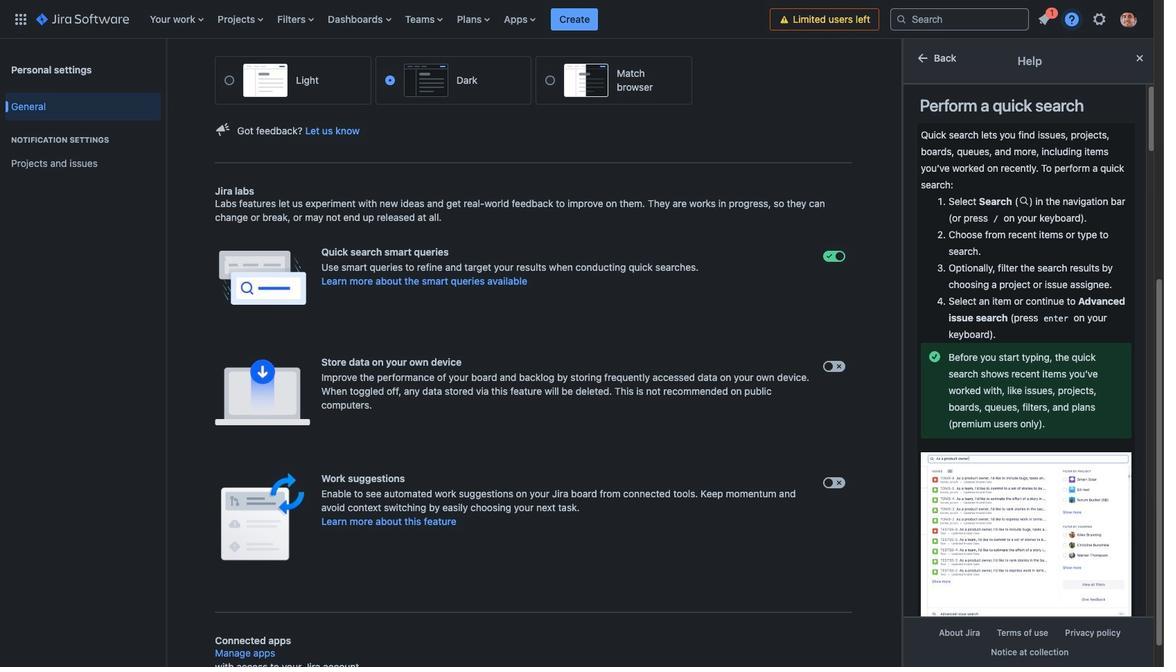 Task type: describe. For each thing, give the bounding box(es) containing it.
0 horizontal spatial list
[[143, 0, 770, 38]]

1 group from the top
[[6, 89, 161, 186]]

your profile and settings image
[[1121, 11, 1137, 27]]

2 group from the top
[[6, 121, 161, 182]]

primary element
[[8, 0, 770, 38]]

1 horizontal spatial list
[[1032, 5, 1146, 32]]

notifications image
[[1036, 11, 1053, 27]]



Task type: vqa. For each thing, say whether or not it's contained in the screenshot.
first group
yes



Task type: locate. For each thing, give the bounding box(es) containing it.
None search field
[[891, 8, 1029, 30]]

sidebar navigation image
[[151, 55, 182, 83]]

group
[[6, 89, 161, 186], [6, 121, 161, 182]]

1 horizontal spatial list item
[[1032, 5, 1058, 30]]

heading
[[6, 134, 161, 146]]

list item inside "list"
[[1032, 5, 1058, 30]]

list item
[[551, 0, 599, 38], [1032, 5, 1058, 30]]

close image
[[1132, 50, 1148, 67]]

list
[[143, 0, 770, 38], [1032, 5, 1146, 32]]

0 horizontal spatial list item
[[551, 0, 599, 38]]

Search field
[[891, 8, 1029, 30]]

jira software image
[[36, 11, 129, 27], [36, 11, 129, 27]]

settings image
[[1092, 11, 1108, 27]]

main content
[[166, 0, 902, 647]]

feedback image
[[215, 121, 232, 138]]

help image
[[1064, 11, 1081, 27]]

banner
[[0, 0, 1154, 39]]

search image
[[896, 14, 907, 25]]

None radio
[[225, 76, 235, 85], [385, 76, 395, 85], [225, 76, 235, 85], [385, 76, 395, 85]]

None radio
[[546, 76, 556, 85]]

appswitcher icon image
[[12, 11, 29, 27]]



